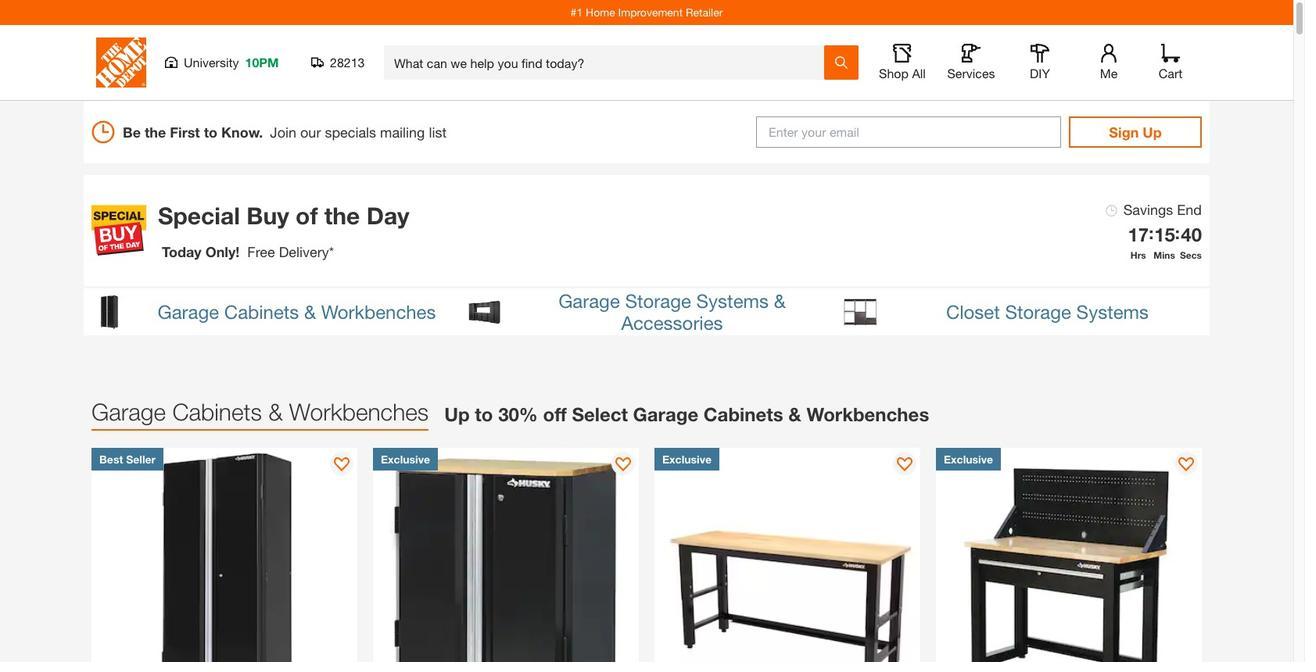Task type: describe. For each thing, give the bounding box(es) containing it.
storage for garage
[[626, 290, 692, 312]]

select
[[572, 404, 628, 426]]

end
[[1178, 201, 1203, 218]]

display image for ready-to-assemble 24-gauge steel 2-door garage base cabinet in black (28 in. w x 32.8 in. h x 18.3 in. d) image
[[616, 458, 631, 473]]

2 : from the left
[[1176, 223, 1181, 243]]

hrs
[[1131, 249, 1147, 261]]

17 hrs : 15 mins : 40 secs
[[1129, 223, 1203, 261]]

seller
[[126, 453, 156, 466]]

garage cabinets & workbenches inside garage cabinets & workbenches button
[[158, 301, 436, 323]]

shop
[[880, 66, 909, 81]]

1 vertical spatial garage cabinets & workbenches
[[92, 398, 429, 426]]

ready-to-assemble 24-gauge steel freestanding garage cabinet in black (36.6 in. w x 72 in. h x 18.3 in. d) image
[[92, 448, 358, 663]]

only!
[[206, 243, 240, 261]]

retailer
[[686, 5, 723, 19]]

display image for 6 ft. adjustable height solid wood top workbench in black for ready to assemble steel garage storage system image
[[897, 458, 913, 473]]

& inside button
[[304, 301, 316, 323]]

services button
[[947, 44, 997, 81]]

systems for garage storage systems & accessories
[[697, 290, 769, 312]]

free delivery*
[[248, 243, 334, 261]]

garage storage systems & accessories button
[[459, 289, 835, 336]]

exclusive for ready-to-assemble 24-gauge steel 2-door garage base cabinet in black (28 in. w x 32.8 in. h x 18.3 in. d) image
[[381, 453, 430, 466]]

40
[[1182, 223, 1203, 245]]

day
[[367, 202, 410, 230]]

17
[[1129, 223, 1150, 245]]

our
[[300, 123, 321, 140]]

improvement
[[619, 5, 683, 19]]

garage cabinets & workbenches image
[[92, 295, 127, 330]]

6 ft. adjustable height solid wood top workbench in black for ready to assemble steel garage storage system image
[[655, 448, 921, 663]]

mins
[[1154, 249, 1176, 261]]

display image
[[1179, 458, 1195, 473]]

closet storage systems
[[947, 301, 1149, 323]]

1 : from the left
[[1150, 223, 1154, 243]]

special buy of the day
[[158, 202, 410, 230]]

delivery*
[[279, 243, 334, 261]]

Enter your email text field
[[757, 117, 1062, 148]]

list
[[429, 123, 447, 140]]

28213
[[330, 55, 365, 70]]

10pm
[[245, 55, 279, 70]]

university 10pm
[[184, 55, 279, 70]]

me
[[1101, 66, 1118, 81]]

garage storage systems & accessories
[[559, 290, 786, 334]]

special
[[158, 202, 240, 230]]

free
[[248, 243, 275, 261]]

garage inside garage cabinets & workbenches button
[[158, 301, 219, 323]]

of
[[296, 202, 318, 230]]

up
[[445, 404, 470, 426]]

home
[[586, 5, 616, 19]]

shop all button
[[878, 44, 928, 81]]

4 ft. solid wood top workbench in black with pegboard and 1 drawer image
[[937, 448, 1203, 663]]



Task type: locate. For each thing, give the bounding box(es) containing it.
cabinets
[[224, 301, 299, 323], [172, 398, 262, 426], [704, 404, 784, 426]]

1 horizontal spatial display image
[[616, 458, 631, 473]]

buy
[[247, 202, 289, 230]]

1 horizontal spatial :
[[1176, 223, 1181, 243]]

all
[[913, 66, 926, 81]]

: left 15
[[1150, 223, 1154, 243]]

specials
[[325, 123, 376, 140]]

storage for closet
[[1006, 301, 1072, 323]]

shop all
[[880, 66, 926, 81]]

garage storage systems & accessories image
[[467, 295, 502, 330]]

0 horizontal spatial to
[[204, 123, 218, 140]]

storage inside the closet storage systems button
[[1006, 301, 1072, 323]]

2 exclusive from the left
[[663, 453, 712, 466]]

to right first
[[204, 123, 218, 140]]

be the first to know. join our specials mailing list
[[123, 123, 447, 140]]

first
[[170, 123, 200, 140]]

cart
[[1159, 66, 1183, 81]]

off
[[543, 404, 567, 426]]

the home depot logo image
[[96, 38, 146, 88]]

2 horizontal spatial display image
[[897, 458, 913, 473]]

mailing
[[380, 123, 425, 140]]

0 horizontal spatial display image
[[334, 458, 350, 473]]

ready-to-assemble 24-gauge steel 2-door garage base cabinet in black (28 in. w x 32.8 in. h x 18.3 in. d) image
[[373, 448, 639, 663]]

3 display image from the left
[[897, 458, 913, 473]]

closet storage systems image
[[843, 295, 878, 330]]

banner image image
[[92, 203, 146, 258]]

be
[[123, 123, 141, 140]]

30%
[[499, 404, 538, 426]]

accessories
[[622, 312, 723, 334]]

2 horizontal spatial exclusive
[[944, 453, 994, 466]]

the right of
[[325, 202, 360, 230]]

15
[[1155, 223, 1176, 245]]

exclusive for 4 ft. solid wood top workbench in black with pegboard and 1 drawer image
[[944, 453, 994, 466]]

exclusive for 6 ft. adjustable height solid wood top workbench in black for ready to assemble steel garage storage system image
[[663, 453, 712, 466]]

best seller
[[99, 453, 156, 466]]

1 horizontal spatial the
[[325, 202, 360, 230]]

display image
[[334, 458, 350, 473], [616, 458, 631, 473], [897, 458, 913, 473]]

sign up
[[1110, 124, 1162, 141]]

:
[[1150, 223, 1154, 243], [1176, 223, 1181, 243]]

0 horizontal spatial storage
[[626, 290, 692, 312]]

diy
[[1031, 66, 1051, 81]]

savings
[[1124, 201, 1174, 218]]

closet
[[947, 301, 1001, 323]]

the right be
[[145, 123, 166, 140]]

storage inside garage storage systems & accessories
[[626, 290, 692, 312]]

closet storage systems button
[[835, 289, 1210, 336]]

0 vertical spatial the
[[145, 123, 166, 140]]

to
[[204, 123, 218, 140], [475, 404, 493, 426]]

systems
[[697, 290, 769, 312], [1077, 301, 1149, 323]]

& inside garage storage systems & accessories
[[774, 290, 786, 312]]

sign up button
[[1070, 117, 1203, 148]]

workbenches inside button
[[321, 301, 436, 323]]

3 exclusive from the left
[[944, 453, 994, 466]]

storage
[[626, 290, 692, 312], [1006, 301, 1072, 323]]

cabinets inside button
[[224, 301, 299, 323]]

exclusive
[[381, 453, 430, 466], [663, 453, 712, 466], [944, 453, 994, 466]]

1 horizontal spatial exclusive
[[663, 453, 712, 466]]

university
[[184, 55, 239, 70]]

workbenches
[[321, 301, 436, 323], [289, 398, 429, 426], [807, 404, 930, 426]]

cart link
[[1154, 44, 1189, 81]]

1 vertical spatial to
[[475, 404, 493, 426]]

savings end
[[1120, 201, 1203, 218]]

best
[[99, 453, 123, 466]]

What can we help you find today? search field
[[394, 46, 824, 79]]

1 horizontal spatial systems
[[1077, 301, 1149, 323]]

0 horizontal spatial exclusive
[[381, 453, 430, 466]]

display image for "ready-to-assemble 24-gauge steel freestanding garage cabinet in black (36.6 in. w x 72 in. h x 18.3 in. d)" image
[[334, 458, 350, 473]]

0 horizontal spatial :
[[1150, 223, 1154, 243]]

1 display image from the left
[[334, 458, 350, 473]]

#1
[[571, 5, 583, 19]]

1 horizontal spatial storage
[[1006, 301, 1072, 323]]

garage cabinets & workbenches button
[[84, 289, 459, 336]]

the
[[145, 123, 166, 140], [325, 202, 360, 230]]

today only!
[[162, 243, 240, 261]]

secs
[[1181, 249, 1203, 261]]

systems inside garage storage systems & accessories
[[697, 290, 769, 312]]

0 vertical spatial garage cabinets & workbenches
[[158, 301, 436, 323]]

up to 30% off select garage cabinets & workbenches
[[445, 404, 930, 426]]

0 vertical spatial to
[[204, 123, 218, 140]]

garage
[[559, 290, 620, 312], [158, 301, 219, 323], [92, 398, 166, 426], [633, 404, 699, 426]]

1 horizontal spatial to
[[475, 404, 493, 426]]

to right up
[[475, 404, 493, 426]]

0 horizontal spatial systems
[[697, 290, 769, 312]]

know.
[[221, 123, 263, 140]]

clock grey image
[[1106, 205, 1118, 216]]

today
[[162, 243, 202, 261]]

garage inside garage storage systems & accessories
[[559, 290, 620, 312]]

systems for closet storage systems
[[1077, 301, 1149, 323]]

1 vertical spatial the
[[325, 202, 360, 230]]

1 exclusive from the left
[[381, 453, 430, 466]]

me button
[[1084, 44, 1135, 81]]

28213 button
[[311, 55, 365, 70]]

services
[[948, 66, 996, 81]]

#1 home improvement retailer
[[571, 5, 723, 19]]

0 horizontal spatial the
[[145, 123, 166, 140]]

&
[[774, 290, 786, 312], [304, 301, 316, 323], [269, 398, 283, 426], [789, 404, 802, 426]]

diy button
[[1016, 44, 1066, 81]]

join
[[270, 123, 297, 140]]

: left 40
[[1176, 223, 1181, 243]]

garage cabinets & workbenches
[[158, 301, 436, 323], [92, 398, 429, 426]]

2 display image from the left
[[616, 458, 631, 473]]



Task type: vqa. For each thing, say whether or not it's contained in the screenshot.
Halloween Lights image
no



